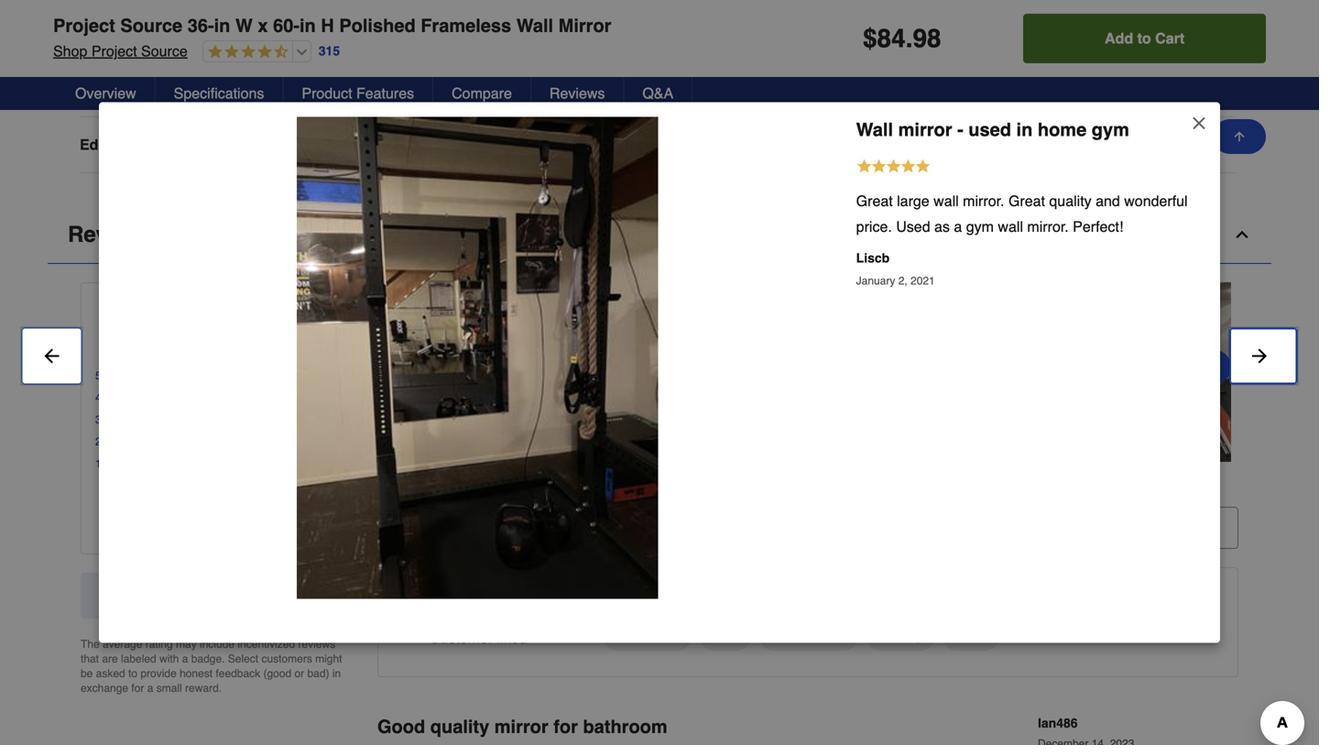Task type: describe. For each thing, give the bounding box(es) containing it.
select
[[228, 653, 259, 665]]

add
[[1105, 30, 1134, 47]]

60-
[[273, 15, 300, 36]]

specifications button
[[156, 77, 284, 110]]

chevron up image
[[1234, 225, 1252, 244]]

the
[[81, 638, 100, 651]]

quality inside button
[[878, 626, 924, 643]]

2 no from the left
[[509, 80, 527, 97]]

0 vertical spatial polished
[[339, 15, 416, 36]]

sentiment
[[469, 587, 540, 604]]

bad)
[[308, 667, 330, 680]]

good quality mirror for bathroom
[[378, 716, 668, 737]]

1 vertical spatial source
[[141, 43, 188, 60]]

2 wall cell from the left
[[509, 24, 660, 42]]

be
[[81, 667, 93, 680]]

framed cell
[[1031, 136, 1182, 154]]

quality button
[[867, 620, 936, 651]]

features
[[357, 85, 414, 102]]

315 customer review s
[[378, 478, 537, 495]]

no frame for second no frame 'cell' from left
[[509, 80, 569, 97]]

79%
[[312, 369, 334, 382]]

-
[[958, 119, 964, 140]]

edge
[[80, 136, 116, 153]]

add to cart button
[[1024, 14, 1267, 63]]

framed
[[1031, 136, 1082, 153]]

ian486
[[1039, 716, 1078, 730]]

the average rating may include incentivized reviews that are labeled with a badge. select customers might be asked to provide honest feedback (good or bad) in exchange for a small reward.
[[81, 638, 342, 695]]

bathroom
[[583, 716, 668, 737]]

as
[[935, 218, 950, 235]]

1 vertical spatial wall
[[999, 218, 1024, 235]]

beveled
[[509, 136, 562, 153]]

specifications
[[174, 85, 264, 102]]

filters
[[462, 519, 506, 536]]

include
[[200, 638, 235, 651]]

product features
[[302, 85, 414, 102]]

1 vertical spatial mirror.
[[1028, 218, 1069, 235]]

wall mirror - used in home gym
[[857, 119, 1130, 140]]

are
[[102, 653, 118, 665]]

exchange
[[81, 682, 128, 695]]

1 no from the left
[[247, 80, 266, 97]]

arrow right image
[[1207, 356, 1222, 378]]

a for with
[[182, 653, 188, 665]]

size button
[[700, 620, 752, 651]]

36-
[[188, 15, 214, 36]]

q&a button
[[625, 77, 693, 110]]

cart
[[1156, 30, 1185, 47]]

reward.
[[185, 682, 222, 695]]

0 vertical spatial source
[[120, 15, 183, 36]]

0 vertical spatial gym
[[1092, 119, 1130, 140]]

frame
[[80, 80, 124, 97]]

material
[[128, 80, 183, 97]]

0 vertical spatial type
[[80, 24, 113, 41]]

0 horizontal spatial mirror
[[495, 716, 549, 737]]

large
[[897, 192, 930, 209]]

0 vertical spatial mirror.
[[963, 192, 1005, 209]]

incentivized
[[238, 638, 295, 651]]

1 vertical spatial reviews
[[68, 222, 156, 247]]

0 vertical spatial project
[[53, 15, 115, 36]]

product
[[302, 85, 352, 102]]

1 vertical spatial type
[[120, 136, 153, 153]]

to inside button
[[1138, 30, 1152, 47]]

polystyrene
[[1031, 80, 1108, 97]]

provide
[[141, 667, 177, 680]]

edge type
[[80, 136, 153, 153]]

good
[[378, 716, 425, 737]]

customer liked
[[430, 630, 528, 647]]

perfect!
[[1074, 218, 1124, 235]]

honest
[[180, 667, 213, 680]]

overview
[[75, 85, 136, 102]]

0 vertical spatial customer
[[406, 478, 475, 495]]

customer sentiment
[[397, 587, 540, 604]]

1 vertical spatial 5
[[95, 369, 101, 382]]

mirror
[[559, 15, 612, 36]]

review
[[479, 478, 529, 495]]

h
[[321, 15, 334, 36]]

close image
[[1191, 114, 1209, 132]]

this
[[237, 587, 260, 604]]

10%
[[312, 391, 334, 404]]

arrow up image
[[1233, 129, 1247, 144]]

january
[[857, 275, 896, 287]]

home
[[1038, 119, 1087, 140]]

wall for first wall cell from left
[[247, 24, 275, 41]]

that
[[81, 653, 99, 665]]

polystyrene cell
[[1031, 80, 1182, 98]]

$ 84 . 98
[[863, 24, 942, 53]]

1 horizontal spatial for
[[554, 716, 578, 737]]

thickness button
[[603, 620, 693, 651]]

1 horizontal spatial reviews
[[550, 85, 605, 102]]

asked
[[96, 667, 125, 680]]

w
[[236, 15, 253, 36]]

4.5 stars image
[[203, 44, 288, 61]]

arrow left image
[[41, 345, 63, 367]]

frame material
[[80, 80, 183, 97]]

3 no from the left
[[770, 80, 789, 97]]

customer for customer sentiment
[[397, 587, 465, 604]]

0 vertical spatial reviews button
[[532, 77, 625, 110]]

no frame for first no frame 'cell' from left
[[247, 80, 308, 97]]

q&a
[[643, 85, 674, 102]]

x
[[258, 15, 268, 36]]



Task type: vqa. For each thing, say whether or not it's contained in the screenshot.
'No Frame'
yes



Task type: locate. For each thing, give the bounding box(es) containing it.
1 horizontal spatial polished
[[339, 15, 416, 36]]

shop project source
[[53, 43, 188, 60]]

of
[[285, 300, 300, 321]]

wall right as
[[999, 218, 1024, 235]]

0 vertical spatial mirror
[[899, 119, 953, 140]]

liscb january 2, 2021
[[857, 251, 936, 287]]

0 horizontal spatial 5
[[95, 369, 101, 382]]

1 vertical spatial 315
[[378, 478, 402, 495]]

product features button
[[284, 77, 434, 110]]

3%
[[318, 413, 334, 426], [318, 435, 334, 448]]

great down framed
[[1009, 192, 1046, 209]]

0 vertical spatial 5
[[305, 300, 315, 321]]

0 vertical spatial 315
[[319, 44, 340, 58]]

1 horizontal spatial a
[[182, 653, 188, 665]]

0 vertical spatial reviews
[[550, 85, 605, 102]]

filter image
[[408, 521, 423, 535]]

2,
[[899, 275, 908, 287]]

used
[[897, 218, 931, 235]]

to
[[1138, 30, 1152, 47], [128, 667, 138, 680]]

polished down product
[[247, 136, 304, 153]]

84
[[878, 24, 906, 53]]

for down provide
[[131, 682, 144, 695]]

1 horizontal spatial gym
[[1092, 119, 1130, 140]]

out
[[254, 300, 280, 321]]

0 vertical spatial for
[[131, 682, 144, 695]]

feedback
[[216, 667, 260, 680]]

0 vertical spatial wall
[[934, 192, 959, 209]]

customer down 'customer sentiment'
[[430, 630, 493, 647]]

overview button
[[57, 77, 156, 110]]

polished cell
[[247, 136, 399, 154]]

3% for 3
[[318, 413, 334, 426]]

mirror left -
[[899, 119, 953, 140]]

cell for wall
[[770, 24, 921, 42]]

liscb
[[857, 251, 890, 265]]

3% up 5%
[[318, 435, 334, 448]]

wall for 2nd wall cell
[[509, 24, 537, 41]]

2 horizontal spatial quality
[[1050, 192, 1092, 209]]

0 horizontal spatial no frame
[[247, 80, 308, 97]]

project source 36-in w x 60-in h polished frameless wall mirror
[[53, 15, 612, 36]]

0 horizontal spatial frame
[[270, 80, 308, 97]]

reviews
[[550, 85, 605, 102], [68, 222, 156, 247]]

small
[[156, 682, 182, 695]]

5 up 4
[[95, 369, 101, 382]]

2 vertical spatial quality
[[431, 716, 490, 737]]

1 horizontal spatial 315
[[378, 478, 402, 495]]

1 horizontal spatial type
[[120, 136, 153, 153]]

1 frame from the left
[[270, 80, 308, 97]]

.
[[906, 24, 913, 53]]

liked
[[498, 630, 528, 647]]

out of 5
[[249, 300, 315, 321]]

a inside great large wall mirror.  great quality and wonderful price.  used as a gym wall mirror.  perfect!
[[955, 218, 963, 235]]

1 vertical spatial customer
[[397, 587, 465, 604]]

gym right as
[[967, 218, 994, 235]]

project up frame
[[91, 43, 137, 60]]

no
[[247, 80, 266, 97], [509, 80, 527, 97], [770, 80, 789, 97]]

1 horizontal spatial no frame cell
[[509, 80, 660, 98]]

1 vertical spatial polished
[[247, 136, 304, 153]]

0 horizontal spatial wall
[[934, 192, 959, 209]]

polished right h
[[339, 15, 416, 36]]

0 horizontal spatial to
[[128, 667, 138, 680]]

to inside the average rating may include incentivized reviews that are labeled with a badge. select customers might be asked to provide honest feedback (good or bad) in exchange for a small reward.
[[128, 667, 138, 680]]

frameless
[[421, 15, 512, 36]]

type up shop project source
[[80, 24, 113, 41]]

1 vertical spatial to
[[128, 667, 138, 680]]

1 horizontal spatial mirror
[[899, 119, 953, 140]]

0 horizontal spatial wall cell
[[247, 24, 399, 42]]

with
[[160, 653, 179, 665]]

0 horizontal spatial polished
[[247, 136, 304, 153]]

s
[[529, 478, 537, 495]]

1 vertical spatial quality
[[878, 626, 924, 643]]

in inside the average rating may include incentivized reviews that are labeled with a badge. select customers might be asked to provide honest feedback (good or bad) in exchange for a small reward.
[[333, 667, 341, 680]]

1 horizontal spatial mirror.
[[1028, 218, 1069, 235]]

reviews down edge type at the left top
[[68, 222, 156, 247]]

to down labeled
[[128, 667, 138, 680]]

3 frame from the left
[[793, 80, 830, 97]]

1 vertical spatial gym
[[967, 218, 994, 235]]

in
[[214, 15, 230, 36], [300, 15, 316, 36], [1017, 119, 1033, 140], [333, 667, 341, 680]]

size
[[712, 626, 740, 643]]

1 vertical spatial project
[[91, 43, 137, 60]]

0 horizontal spatial gym
[[967, 218, 994, 235]]

may
[[176, 638, 197, 651]]

5 right of
[[305, 300, 315, 321]]

gym inside great large wall mirror.  great quality and wonderful price.  used as a gym wall mirror.  perfect!
[[967, 218, 994, 235]]

rating
[[145, 638, 173, 651]]

great
[[857, 192, 893, 209], [1009, 192, 1046, 209]]

1 horizontal spatial wall cell
[[509, 24, 660, 42]]

quality right good
[[431, 716, 490, 737]]

1 3% from the top
[[318, 413, 334, 426]]

2 horizontal spatial a
[[955, 218, 963, 235]]

0 horizontal spatial quality
[[431, 716, 490, 737]]

polished inside cell
[[247, 136, 304, 153]]

price
[[955, 626, 989, 643]]

2 horizontal spatial no frame cell
[[770, 80, 921, 98]]

3 no frame from the left
[[770, 80, 830, 97]]

in left h
[[300, 15, 316, 36]]

0 vertical spatial to
[[1138, 30, 1152, 47]]

shop
[[53, 43, 87, 60]]

2021
[[911, 275, 936, 287]]

0 horizontal spatial a
[[147, 682, 153, 695]]

0 horizontal spatial for
[[131, 682, 144, 695]]

source up material
[[141, 43, 188, 60]]

in down might on the left
[[333, 667, 341, 680]]

and
[[1096, 192, 1121, 209]]

no frame cell up beveled cell
[[509, 80, 660, 98]]

uploaded image image
[[297, 117, 659, 599], [385, 363, 565, 381], [574, 363, 753, 381], [1140, 363, 1320, 381]]

2 vertical spatial a
[[147, 682, 153, 695]]

1 horizontal spatial to
[[1138, 30, 1152, 47]]

compare
[[452, 85, 512, 102]]

1 vertical spatial a
[[182, 653, 188, 665]]

in left the w
[[214, 15, 230, 36]]

1 no frame from the left
[[247, 80, 308, 97]]

3
[[95, 413, 101, 426]]

badge.
[[191, 653, 225, 665]]

1 horizontal spatial quality
[[878, 626, 924, 643]]

1 vertical spatial mirror
[[495, 716, 549, 737]]

2 horizontal spatial no frame
[[770, 80, 830, 97]]

no frame cell down $
[[770, 80, 921, 98]]

type
[[80, 24, 113, 41], [120, 136, 153, 153]]

customer up hide on the bottom left of the page
[[406, 478, 475, 495]]

hide
[[427, 519, 458, 536]]

quality left price
[[878, 626, 924, 643]]

2 horizontal spatial frame
[[793, 80, 830, 97]]

satisfaction button
[[760, 620, 859, 651]]

might
[[315, 653, 342, 665]]

great large wall mirror.  great quality and wonderful price.  used as a gym wall mirror.  perfect!
[[857, 192, 1188, 235]]

recommend this product
[[150, 587, 313, 604]]

mirror. right large
[[963, 192, 1005, 209]]

4
[[95, 391, 101, 404]]

customer up customer liked
[[397, 587, 465, 604]]

quality
[[1050, 192, 1092, 209], [878, 626, 924, 643], [431, 716, 490, 737]]

1 horizontal spatial frame
[[531, 80, 569, 97]]

1 wall cell from the left
[[247, 24, 399, 42]]

2 no frame cell from the left
[[509, 80, 660, 98]]

no frame for 3rd no frame 'cell' from left
[[770, 80, 830, 97]]

type right the edge
[[120, 136, 153, 153]]

cell for beveled
[[770, 136, 921, 154]]

315 for 315 customer review s
[[378, 478, 402, 495]]

0 horizontal spatial no frame cell
[[247, 80, 399, 98]]

product
[[264, 587, 313, 604]]

2 3% from the top
[[318, 435, 334, 448]]

reviews up beveled cell
[[550, 85, 605, 102]]

$
[[863, 24, 878, 53]]

a down may
[[182, 653, 188, 665]]

5
[[305, 300, 315, 321], [95, 369, 101, 382]]

0 horizontal spatial mirror.
[[963, 192, 1005, 209]]

beveled cell
[[509, 136, 660, 154]]

wall up as
[[934, 192, 959, 209]]

gym down polystyrene cell
[[1092, 119, 1130, 140]]

a right as
[[955, 218, 963, 235]]

used
[[969, 119, 1012, 140]]

0 horizontal spatial reviews
[[68, 222, 156, 247]]

quality left and
[[1050, 192, 1092, 209]]

2 vertical spatial customer
[[430, 630, 493, 647]]

a
[[955, 218, 963, 235], [182, 653, 188, 665], [147, 682, 153, 695]]

wall
[[517, 15, 554, 36], [247, 24, 275, 41], [509, 24, 537, 41], [857, 119, 894, 140]]

mirror down liked
[[495, 716, 549, 737]]

0 horizontal spatial 315
[[319, 44, 340, 58]]

0 horizontal spatial great
[[857, 192, 893, 209]]

315
[[319, 44, 340, 58], [378, 478, 402, 495]]

wonderful
[[1125, 192, 1188, 209]]

frame
[[270, 80, 308, 97], [531, 80, 569, 97], [793, 80, 830, 97]]

1 vertical spatial for
[[554, 716, 578, 737]]

in right used
[[1017, 119, 1033, 140]]

0 vertical spatial quality
[[1050, 192, 1092, 209]]

customer for customer liked
[[430, 630, 493, 647]]

mirror. left perfect!
[[1028, 218, 1069, 235]]

hide filters button
[[378, 507, 537, 549]]

2 frame from the left
[[531, 80, 569, 97]]

labeled
[[121, 653, 156, 665]]

1 great from the left
[[857, 192, 893, 209]]

no frame cell
[[247, 80, 399, 98], [509, 80, 660, 98], [770, 80, 921, 98]]

hide filters
[[427, 519, 506, 536]]

a down provide
[[147, 682, 153, 695]]

cell
[[770, 24, 921, 42], [1031, 24, 1182, 42], [770, 136, 921, 154]]

a for as
[[955, 218, 963, 235]]

wall cell
[[247, 24, 399, 42], [509, 24, 660, 42]]

satisfaction
[[771, 626, 847, 643]]

0 vertical spatial a
[[955, 218, 963, 235]]

3% down 10%
[[318, 413, 334, 426]]

for inside the average rating may include incentivized reviews that are labeled with a badge. select customers might be asked to provide honest feedback (good or bad) in exchange for a small reward.
[[131, 682, 144, 695]]

source up shop project source
[[120, 15, 183, 36]]

1
[[95, 457, 101, 470]]

arrow right image
[[1249, 345, 1271, 367]]

315 up hide filters button
[[378, 478, 402, 495]]

315 for 315
[[319, 44, 340, 58]]

0 vertical spatial 3%
[[318, 413, 334, 426]]

for left bathroom
[[554, 716, 578, 737]]

quality inside great large wall mirror.  great quality and wonderful price.  used as a gym wall mirror.  perfect!
[[1050, 192, 1092, 209]]

project up shop
[[53, 15, 115, 36]]

98
[[913, 24, 942, 53]]

2 horizontal spatial no
[[770, 80, 789, 97]]

wall
[[934, 192, 959, 209], [999, 218, 1024, 235]]

1 vertical spatial 3%
[[318, 435, 334, 448]]

1 horizontal spatial 5
[[305, 300, 315, 321]]

0 horizontal spatial type
[[80, 24, 113, 41]]

great up price.
[[857, 192, 893, 209]]

mirror
[[899, 119, 953, 140], [495, 716, 549, 737]]

recommend
[[150, 587, 233, 604]]

to right add
[[1138, 30, 1152, 47]]

1 horizontal spatial no frame
[[509, 80, 569, 97]]

no frame cell up the polished cell at left
[[247, 80, 399, 98]]

1 horizontal spatial wall
[[999, 218, 1024, 235]]

315 down h
[[319, 44, 340, 58]]

for
[[131, 682, 144, 695], [554, 716, 578, 737]]

wall for wall mirror - used in home gym
[[857, 119, 894, 140]]

reviews
[[298, 638, 336, 651]]

1 vertical spatial reviews button
[[48, 206, 1272, 264]]

3% for 2
[[318, 435, 334, 448]]

2 great from the left
[[1009, 192, 1046, 209]]

1 horizontal spatial great
[[1009, 192, 1046, 209]]

thickness
[[615, 626, 681, 643]]

1 horizontal spatial no
[[509, 80, 527, 97]]

add to cart
[[1105, 30, 1185, 47]]

3 no frame cell from the left
[[770, 80, 921, 98]]

0 horizontal spatial no
[[247, 80, 266, 97]]

1 no frame cell from the left
[[247, 80, 399, 98]]

2 no frame from the left
[[509, 80, 569, 97]]

customers
[[262, 653, 312, 665]]



